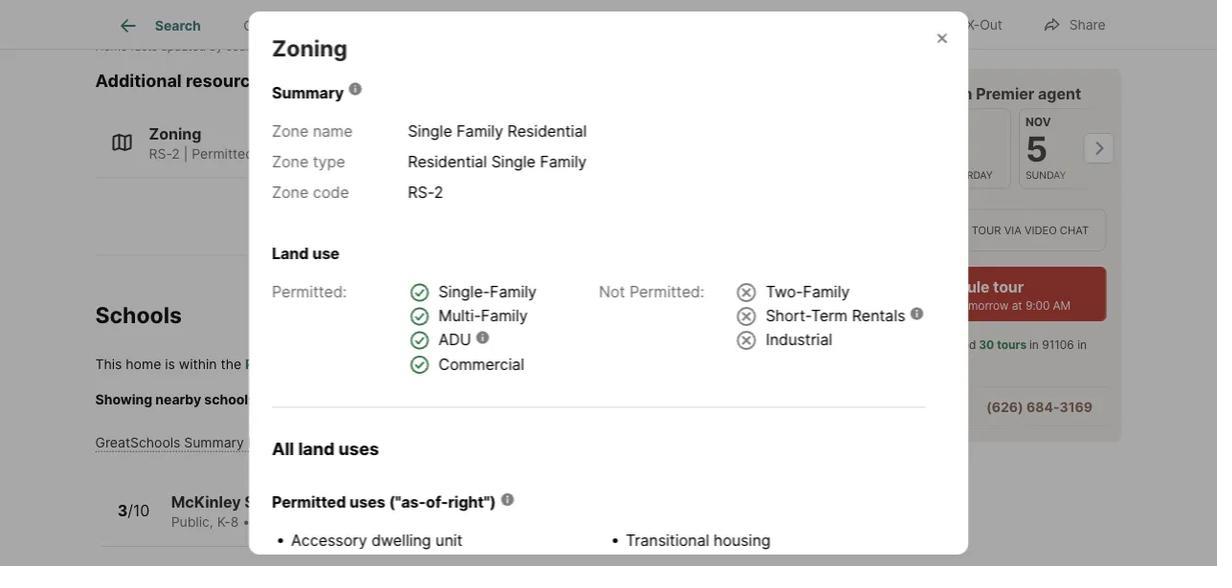 Task type: describe. For each thing, give the bounding box(es) containing it.
housing
[[713, 531, 770, 550]]

zoning name, type, and code element
[[271, 120, 617, 211]]

2 inside zoning name, type, and code element
[[434, 183, 443, 201]]

zone code
[[271, 183, 349, 201]]

(626)
[[986, 400, 1023, 416]]

this home is within the pasadena unified school district .
[[95, 357, 463, 373]]

the inside the in the last 30 days
[[882, 356, 899, 370]]

in the last 30 days
[[882, 339, 1087, 370]]

1 • from the left
[[243, 515, 250, 531]]

unified
[[313, 357, 360, 373]]

saturday
[[941, 169, 992, 181]]

all land uses
[[271, 439, 379, 460]]

multi- inside zoning rs-2 | permitted: single-family, multi-family, adu, commercial
[[354, 146, 391, 162]]

zoning dialog
[[249, 11, 969, 567]]

30 for days
[[925, 356, 940, 370]]

county
[[226, 40, 263, 54]]

to
[[521, 392, 534, 409]]

tomorrow
[[955, 299, 1009, 313]]

0 vertical spatial this
[[684, 392, 707, 409]]

rating
[[248, 436, 288, 452]]

schools
[[581, 392, 630, 409]]

not permitted land uses element
[[599, 280, 966, 353]]

district
[[420, 392, 464, 409]]

zone for zone type
[[271, 152, 308, 171]]

x-out
[[966, 17, 1002, 33]]

additional resources
[[95, 71, 270, 92]]

next
[[873, 299, 898, 313]]

1 vertical spatial summary
[[184, 436, 244, 452]]

pasadena
[[245, 357, 309, 373]]

(626) 684-3169 link
[[986, 400, 1093, 416]]

permitted
[[271, 493, 346, 512]]

showing nearby schools. please check the school district website to see all schools serving this home.
[[95, 392, 750, 409]]

mckinley
[[171, 494, 241, 513]]

unit
[[435, 531, 462, 550]]

is
[[165, 357, 175, 373]]

school inside mckinley school public, k-8 • serves this home • 1.3mi
[[244, 494, 296, 513]]

x-out button
[[923, 4, 1019, 44]]

website
[[467, 392, 517, 409]]

transitional
[[625, 531, 709, 550]]

adu
[[438, 331, 471, 350]]

residential single family
[[407, 152, 586, 171]]

3 /10
[[117, 502, 150, 521]]

zone name
[[271, 121, 352, 140]]

1 vertical spatial a
[[884, 400, 892, 416]]

family for single-family
[[489, 283, 536, 302]]

2023
[[371, 40, 399, 54]]

family for two-family
[[803, 283, 849, 302]]

schools.
[[204, 392, 259, 409]]

tour for tour with a redfin premier agent
[[837, 84, 872, 103]]

schools
[[95, 303, 182, 329]]

days
[[943, 356, 969, 370]]

accessory dwelling unit
[[291, 531, 462, 550]]

dwelling
[[371, 531, 431, 550]]

family for single family residential
[[456, 121, 503, 140]]

please
[[262, 392, 304, 409]]

commercial inside zoning rs-2 | permitted: single-family, multi-family, adu, commercial
[[475, 146, 550, 162]]

tour with a redfin premier agent
[[837, 84, 1081, 103]]

family down single family residential
[[540, 152, 586, 171]]

zoning for zoning
[[271, 34, 347, 61]]

code
[[312, 183, 349, 201]]

adu,
[[439, 146, 471, 162]]

1 vertical spatial uses
[[349, 493, 385, 512]]

video
[[1025, 224, 1057, 237]]

1 vertical spatial residential
[[407, 152, 487, 171]]

search link
[[117, 14, 201, 37]]

home
[[95, 40, 127, 54]]

3 tab from the left
[[621, 3, 716, 49]]

nearby
[[155, 392, 201, 409]]

k-
[[217, 515, 231, 531]]

oct
[[328, 40, 347, 54]]

multi- inside permitted land uses element
[[438, 307, 481, 326]]

permitted: inside permitted land uses element
[[271, 282, 346, 301]]

agent
[[1038, 84, 1081, 103]]

short-term rentals
[[765, 307, 905, 326]]

zone for zone code
[[271, 183, 308, 201]]

transitional housing
[[625, 531, 770, 550]]

greatschools summary rating link
[[95, 436, 288, 452]]

1 horizontal spatial the
[[350, 392, 371, 409]]

in inside the in the last 30 days
[[1078, 339, 1087, 353]]

family for multi-family
[[481, 307, 527, 326]]

premier
[[976, 84, 1035, 103]]

am
[[1053, 299, 1071, 313]]

1 tab from the left
[[325, 3, 468, 49]]

all
[[564, 392, 578, 409]]

on
[[311, 40, 324, 54]]

at
[[1012, 299, 1022, 313]]

zoning element
[[271, 11, 370, 62]]

redfin agents led 30 tours in 91106
[[882, 339, 1074, 353]]

zoning for zoning rs-2 | permitted: single-family, multi-family, adu, commercial
[[149, 125, 201, 144]]

within
[[179, 357, 217, 373]]

chat
[[1060, 224, 1089, 237]]

nov for nov 5 sunday
[[1025, 115, 1051, 129]]

two-family
[[765, 283, 849, 302]]

x-
[[966, 17, 980, 33]]

out
[[980, 17, 1002, 33]]

684-
[[1027, 400, 1060, 416]]

rs-2
[[407, 183, 443, 201]]

check
[[308, 392, 346, 409]]

permitted: inside zoning rs-2 | permitted: single-family, multi-family, adu, commercial
[[192, 146, 257, 162]]

3
[[117, 502, 128, 521]]

use
[[312, 244, 339, 263]]

via
[[1004, 224, 1022, 237]]

2 tab from the left
[[468, 3, 621, 49]]

permitted uses ("as-of-right")
[[271, 493, 496, 512]]

school
[[374, 392, 416, 409]]

all
[[271, 439, 294, 460]]

zone for zone name
[[271, 121, 308, 140]]

0 horizontal spatial redfin
[[882, 339, 916, 353]]

8
[[231, 515, 239, 531]]

tab list containing search
[[95, 0, 732, 49]]



Task type: locate. For each thing, give the bounding box(es) containing it.
0 vertical spatial uses
[[338, 439, 379, 460]]

tour via video chat list box
[[837, 209, 1107, 252]]

•
[[243, 515, 250, 531], [367, 515, 375, 531]]

0 horizontal spatial 30
[[925, 356, 940, 370]]

2 zone from the top
[[271, 152, 308, 171]]

1 nov from the left
[[941, 115, 966, 129]]

this
[[684, 392, 707, 409], [301, 515, 324, 531]]

home.
[[711, 392, 750, 409]]

0 horizontal spatial in
[[1029, 339, 1039, 353]]

pasadena unified school district link
[[245, 357, 459, 373]]

1 horizontal spatial 2
[[434, 183, 443, 201]]

.
[[459, 357, 463, 373]]

greatschools summary rating
[[95, 436, 288, 452]]

zone type
[[271, 152, 345, 171]]

1 vertical spatial redfin
[[882, 339, 916, 353]]

serving
[[634, 392, 680, 409]]

redfin right with
[[924, 84, 973, 103]]

share
[[1070, 17, 1106, 33]]

0 horizontal spatial residential
[[407, 152, 487, 171]]

showing
[[95, 392, 152, 409]]

1 vertical spatial zoning
[[149, 125, 201, 144]]

1 horizontal spatial 30
[[979, 339, 994, 353]]

rs- inside zoning rs-2 | permitted: single-family, multi-family, adu, commercial
[[149, 146, 172, 162]]

0 horizontal spatial school
[[244, 494, 296, 513]]

2 down adu, in the top of the page
[[434, 183, 443, 201]]

ask a question link
[[856, 400, 953, 416]]

summary
[[271, 83, 343, 102], [184, 436, 244, 452]]

0 horizontal spatial zoning
[[149, 125, 201, 144]]

0 horizontal spatial 2
[[172, 146, 180, 162]]

this left home.
[[684, 392, 707, 409]]

• up the accessory dwelling unit
[[367, 515, 375, 531]]

the right check
[[350, 392, 371, 409]]

single family residential
[[407, 121, 586, 140]]

residential up rs-2
[[407, 152, 487, 171]]

2 family, from the left
[[391, 146, 435, 162]]

commercial down single family residential
[[475, 146, 550, 162]]

0 vertical spatial 2
[[172, 146, 180, 162]]

rs- left |
[[149, 146, 172, 162]]

tour
[[837, 84, 872, 103], [972, 224, 1001, 237]]

uses right land
[[338, 439, 379, 460]]

permitted land uses element
[[271, 280, 567, 377]]

zone down zone type
[[271, 183, 308, 201]]

1 horizontal spatial a
[[912, 84, 921, 103]]

residential up the residential single family
[[507, 121, 586, 140]]

0 horizontal spatial this
[[301, 515, 324, 531]]

with
[[875, 84, 908, 103]]

ask a question
[[856, 400, 953, 416]]

0 vertical spatial redfin
[[924, 84, 973, 103]]

1 family, from the left
[[306, 146, 350, 162]]

in right 91106
[[1078, 339, 1087, 353]]

• right 8
[[243, 515, 250, 531]]

redfin up the last
[[882, 339, 916, 353]]

tour left with
[[837, 84, 872, 103]]

the right within
[[221, 357, 241, 373]]

rentals
[[852, 307, 905, 326]]

0 horizontal spatial home
[[126, 357, 161, 373]]

multi-family
[[438, 307, 527, 326]]

tour left via on the right top of page
[[972, 224, 1001, 237]]

family up the term
[[803, 283, 849, 302]]

summary down 'schools.'
[[184, 436, 244, 452]]

school
[[363, 357, 408, 373], [244, 494, 296, 513]]

in right tours
[[1029, 339, 1039, 353]]

0 vertical spatial commercial
[[475, 146, 550, 162]]

single
[[407, 121, 452, 140], [491, 152, 535, 171]]

option
[[837, 209, 959, 252]]

nov for nov
[[941, 115, 966, 129]]

led
[[960, 339, 976, 353]]

the left the last
[[882, 356, 899, 370]]

next image
[[1084, 133, 1114, 164]]

0 vertical spatial a
[[912, 84, 921, 103]]

this down permitted
[[301, 515, 324, 531]]

summary up zone name
[[271, 83, 343, 102]]

30 down agents on the right bottom of page
[[925, 356, 940, 370]]

short-
[[765, 307, 811, 326]]

2 horizontal spatial permitted:
[[629, 282, 704, 301]]

1 horizontal spatial home
[[328, 515, 364, 531]]

1 vertical spatial home
[[328, 515, 364, 531]]

1 vertical spatial zone
[[271, 152, 308, 171]]

family up multi-family
[[489, 283, 536, 302]]

0 vertical spatial summary
[[271, 83, 343, 102]]

term
[[811, 307, 847, 326]]

0 vertical spatial residential
[[507, 121, 586, 140]]

1 vertical spatial rs-
[[407, 183, 434, 201]]

home
[[126, 357, 161, 373], [328, 515, 364, 531]]

2
[[172, 146, 180, 162], [434, 183, 443, 201]]

0 horizontal spatial multi-
[[354, 146, 391, 162]]

resources
[[186, 71, 270, 92]]

0 horizontal spatial rs-
[[149, 146, 172, 162]]

single down single family residential
[[491, 152, 535, 171]]

1 horizontal spatial single-
[[438, 283, 489, 302]]

1 horizontal spatial zoning
[[271, 34, 347, 61]]

0 horizontal spatial the
[[221, 357, 241, 373]]

2 in from the left
[[1078, 339, 1087, 353]]

home inside mckinley school public, k-8 • serves this home • 1.3mi
[[328, 515, 364, 531]]

commercial
[[475, 146, 550, 162], [438, 355, 524, 374]]

nov down tour with a redfin premier agent
[[941, 115, 966, 129]]

0 vertical spatial zoning
[[271, 34, 347, 61]]

1 horizontal spatial this
[[684, 392, 707, 409]]

rs-
[[149, 146, 172, 162], [407, 183, 434, 201]]

0 vertical spatial single
[[407, 121, 452, 140]]

2 horizontal spatial the
[[882, 356, 899, 370]]

1.3mi
[[379, 515, 411, 531]]

zoning inside zoning rs-2 | permitted: single-family, multi-family, adu, commercial
[[149, 125, 201, 144]]

2 • from the left
[[367, 515, 375, 531]]

zoning inside dialog
[[271, 34, 347, 61]]

ask
[[856, 400, 881, 416]]

1 horizontal spatial single
[[491, 152, 535, 171]]

nov
[[941, 115, 966, 129], [1025, 115, 1051, 129]]

1 horizontal spatial rs-
[[407, 183, 434, 201]]

tab list
[[95, 0, 732, 49]]

1 vertical spatial tour
[[972, 224, 1001, 237]]

name
[[312, 121, 352, 140]]

1 in from the left
[[1029, 339, 1039, 353]]

single- inside zoning rs-2 | permitted: single-family, multi-family, adu, commercial
[[261, 146, 306, 162]]

2 vertical spatial zone
[[271, 183, 308, 201]]

nov inside nov 5 sunday
[[1025, 115, 1051, 129]]

uses up '1.3mi' at the left of page
[[349, 493, 385, 512]]

family, down name
[[306, 146, 350, 162]]

schedule
[[920, 278, 990, 297]]

family, up rs-2
[[391, 146, 435, 162]]

0 horizontal spatial permitted:
[[192, 146, 257, 162]]

rs- down the residential single family
[[407, 183, 434, 201]]

tour inside the "tour via video chat" 'list box'
[[972, 224, 1001, 237]]

0 vertical spatial multi-
[[354, 146, 391, 162]]

2 left |
[[172, 146, 180, 162]]

1 vertical spatial commercial
[[438, 355, 524, 374]]

1 horizontal spatial permitted:
[[271, 282, 346, 301]]

1 horizontal spatial school
[[363, 357, 408, 373]]

by
[[209, 40, 223, 54]]

redfin
[[924, 84, 973, 103], [882, 339, 916, 353]]

1 horizontal spatial •
[[367, 515, 375, 531]]

records
[[266, 40, 307, 54]]

permitted: right not
[[629, 282, 704, 301]]

a right with
[[912, 84, 921, 103]]

nov 5 sunday
[[1025, 115, 1066, 181]]

type
[[312, 152, 345, 171]]

multi- up adu
[[438, 307, 481, 326]]

None button
[[849, 107, 926, 190], [934, 108, 1011, 189], [1018, 108, 1095, 189], [849, 107, 926, 190], [934, 108, 1011, 189], [1018, 108, 1095, 189]]

land
[[271, 244, 308, 263]]

multi-
[[354, 146, 391, 162], [438, 307, 481, 326]]

0 vertical spatial rs-
[[149, 146, 172, 162]]

zone up zone type
[[271, 121, 308, 140]]

nov down agent
[[1025, 115, 1051, 129]]

1 vertical spatial single-
[[438, 283, 489, 302]]

of-
[[426, 493, 448, 512]]

family inside not permitted land uses element
[[803, 283, 849, 302]]

tab
[[325, 3, 468, 49], [468, 3, 621, 49], [621, 3, 716, 49]]

a right ask
[[884, 400, 892, 416]]

0 horizontal spatial •
[[243, 515, 250, 531]]

0 horizontal spatial single-
[[261, 146, 306, 162]]

multi- right type on the top left of the page
[[354, 146, 391, 162]]

mckinley school public, k-8 • serves this home • 1.3mi
[[171, 494, 411, 531]]

1 horizontal spatial nov
[[1025, 115, 1051, 129]]

30 right the led
[[979, 339, 994, 353]]

family up adu, in the top of the page
[[456, 121, 503, 140]]

district
[[411, 357, 459, 373]]

1 vertical spatial multi-
[[438, 307, 481, 326]]

facts
[[131, 40, 157, 54]]

tour for tour via video chat
[[972, 224, 1001, 237]]

0 vertical spatial school
[[363, 357, 408, 373]]

1 vertical spatial this
[[301, 515, 324, 531]]

right")
[[448, 493, 496, 512]]

zoning
[[271, 34, 347, 61], [149, 125, 201, 144]]

home facts updated by county records on oct 23, 2023
[[95, 40, 399, 54]]

rs- inside zoning name, type, and code element
[[407, 183, 434, 201]]

0 vertical spatial single-
[[261, 146, 306, 162]]

schedule tour next available: tomorrow at 9:00 am
[[873, 278, 1071, 313]]

zone
[[271, 121, 308, 140], [271, 152, 308, 171], [271, 183, 308, 201]]

tour via video chat
[[972, 224, 1089, 237]]

3 zone from the top
[[271, 183, 308, 201]]

single- inside permitted land uses element
[[438, 283, 489, 302]]

home left "is"
[[126, 357, 161, 373]]

share button
[[1026, 4, 1122, 44]]

zone up zone code
[[271, 152, 308, 171]]

0 horizontal spatial family,
[[306, 146, 350, 162]]

available:
[[902, 299, 952, 313]]

1 horizontal spatial multi-
[[438, 307, 481, 326]]

overview tab
[[222, 3, 325, 49]]

1 vertical spatial 2
[[434, 183, 443, 201]]

0 vertical spatial 30
[[979, 339, 994, 353]]

summary inside zoning dialog
[[271, 83, 343, 102]]

residential
[[507, 121, 586, 140], [407, 152, 487, 171]]

0 horizontal spatial nov
[[941, 115, 966, 129]]

1 horizontal spatial family,
[[391, 146, 435, 162]]

30 for tours
[[979, 339, 994, 353]]

1 horizontal spatial in
[[1078, 339, 1087, 353]]

0 horizontal spatial single
[[407, 121, 452, 140]]

0 vertical spatial zone
[[271, 121, 308, 140]]

single- down zone name
[[261, 146, 306, 162]]

5
[[1025, 128, 1047, 170]]

1 vertical spatial 30
[[925, 356, 940, 370]]

9:00
[[1026, 299, 1050, 313]]

0 horizontal spatial a
[[884, 400, 892, 416]]

0 vertical spatial tour
[[837, 84, 872, 103]]

permitted: inside not permitted land uses element
[[629, 282, 704, 301]]

("as-
[[389, 493, 426, 512]]

single- up multi-family
[[438, 283, 489, 302]]

2 nov from the left
[[1025, 115, 1051, 129]]

1 zone from the top
[[271, 121, 308, 140]]

accessory
[[291, 531, 367, 550]]

0 horizontal spatial summary
[[184, 436, 244, 452]]

commercial inside permitted land uses element
[[438, 355, 524, 374]]

single up adu, in the top of the page
[[407, 121, 452, 140]]

home up accessory
[[328, 515, 364, 531]]

serves
[[254, 515, 297, 531]]

2 inside zoning rs-2 | permitted: single-family, multi-family, adu, commercial
[[172, 146, 180, 162]]

tour
[[993, 278, 1024, 297]]

two-
[[765, 283, 803, 302]]

greatschools
[[95, 436, 180, 452]]

commercial down adu
[[438, 355, 524, 374]]

1 horizontal spatial residential
[[507, 121, 586, 140]]

school up serves
[[244, 494, 296, 513]]

1 horizontal spatial summary
[[271, 83, 343, 102]]

tours
[[997, 339, 1027, 353]]

this
[[95, 357, 122, 373]]

30 inside the in the last 30 days
[[925, 356, 940, 370]]

additional
[[95, 71, 182, 92]]

school up 'school'
[[363, 357, 408, 373]]

0 vertical spatial home
[[126, 357, 161, 373]]

1 vertical spatial school
[[244, 494, 296, 513]]

(626) 684-3169
[[986, 400, 1093, 416]]

family down single-family
[[481, 307, 527, 326]]

permitted: right |
[[192, 146, 257, 162]]

30
[[979, 339, 994, 353], [925, 356, 940, 370]]

1 horizontal spatial redfin
[[924, 84, 973, 103]]

permitted: down land use in the top of the page
[[271, 282, 346, 301]]

1 vertical spatial single
[[491, 152, 535, 171]]

agents
[[919, 339, 956, 353]]

this inside mckinley school public, k-8 • serves this home • 1.3mi
[[301, 515, 324, 531]]

1 horizontal spatial tour
[[972, 224, 1001, 237]]

0 horizontal spatial tour
[[837, 84, 872, 103]]

industrial
[[765, 331, 832, 350]]



Task type: vqa. For each thing, say whether or not it's contained in the screenshot.
accessory
yes



